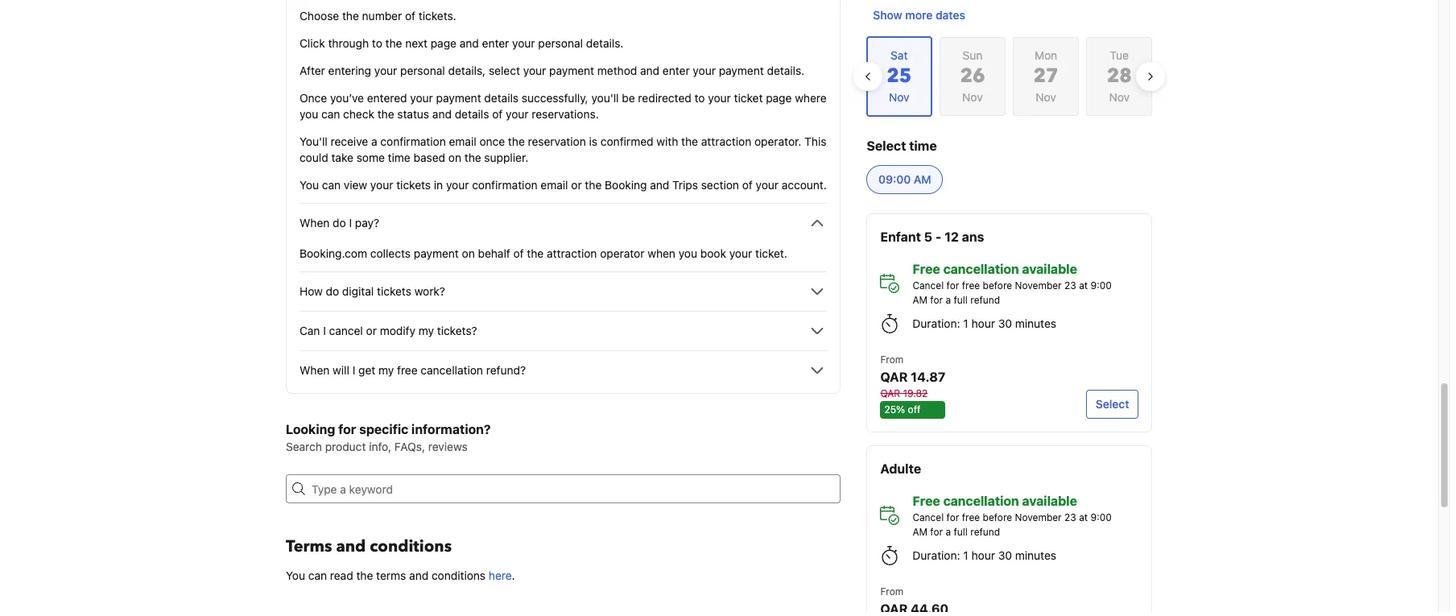 Task type: locate. For each thing, give the bounding box(es) containing it.
0 vertical spatial select
[[867, 139, 906, 153]]

minutes for adulte
[[1015, 548, 1056, 562]]

can i cancel or modify my tickets? button
[[300, 321, 827, 341]]

2 at from the top
[[1079, 511, 1088, 524]]

method
[[597, 64, 637, 77]]

email down you'll receive a confirmation email once the reservation is confirmed with the attraction operator. this could take some time based on the supplier.
[[541, 178, 568, 192]]

refund
[[970, 294, 1000, 306], [970, 526, 1000, 538]]

book
[[701, 246, 726, 260]]

you left book
[[679, 246, 698, 260]]

free down 5
[[912, 262, 940, 276]]

1 vertical spatial or
[[366, 324, 377, 337]]

the right read
[[356, 569, 373, 582]]

free down adulte
[[912, 494, 940, 508]]

0 vertical spatial 30
[[998, 317, 1012, 330]]

0 vertical spatial before
[[983, 279, 1012, 292]]

can down you've
[[321, 107, 340, 121]]

0 horizontal spatial attraction
[[547, 246, 597, 260]]

2 hour from the top
[[971, 548, 995, 562]]

enter up redirected
[[663, 64, 690, 77]]

1 vertical spatial tickets
[[377, 284, 412, 298]]

09:00 am
[[878, 172, 931, 186]]

0 vertical spatial can
[[321, 107, 340, 121]]

am down 5
[[912, 294, 927, 306]]

time up 09:00 am
[[909, 139, 937, 153]]

when will i get my free cancellation refund? button
[[300, 361, 827, 380]]

1 nov from the left
[[963, 90, 983, 104]]

0 vertical spatial tickets
[[396, 178, 431, 192]]

to down choose the number of tickets.
[[372, 36, 382, 50]]

0 vertical spatial when
[[300, 216, 330, 230]]

when do i pay?
[[300, 216, 379, 230]]

before for enfant 5 - 12 ans
[[983, 279, 1012, 292]]

0 horizontal spatial confirmation
[[380, 135, 446, 148]]

0 vertical spatial you
[[300, 178, 319, 192]]

you down once
[[300, 107, 318, 121]]

1 duration: 1 hour 30 minutes from the top
[[912, 317, 1056, 330]]

duration: for adulte
[[912, 548, 960, 562]]

Type a keyword field
[[305, 474, 841, 503]]

do right how
[[326, 284, 339, 298]]

23
[[1064, 279, 1076, 292], [1064, 511, 1076, 524]]

1 vertical spatial when
[[300, 363, 330, 377]]

to inside once you've entered your payment details successfully, you'll be redirected to your ticket page where you can check the status and details of your reservations.
[[695, 91, 705, 105]]

2 vertical spatial free
[[962, 511, 980, 524]]

show more dates
[[873, 8, 965, 22]]

and inside once you've entered your payment details successfully, you'll be redirected to your ticket page where you can check the status and details of your reservations.
[[432, 107, 452, 121]]

my right the modify
[[419, 324, 434, 337]]

on left behalf in the top left of the page
[[462, 246, 475, 260]]

free for enfant 5 - 12 ans
[[962, 279, 980, 292]]

0 vertical spatial november
[[1015, 279, 1062, 292]]

0 horizontal spatial email
[[449, 135, 477, 148]]

1 free from the top
[[912, 262, 940, 276]]

0 vertical spatial on
[[449, 151, 462, 164]]

1 horizontal spatial nov
[[1036, 90, 1057, 104]]

can left view
[[322, 178, 341, 192]]

2 when from the top
[[300, 363, 330, 377]]

2 available from the top
[[1022, 494, 1077, 508]]

1 vertical spatial hour
[[971, 548, 995, 562]]

1 vertical spatial free cancellation available cancel for free before november 23 at 9:00 am for a full refund
[[912, 494, 1112, 538]]

1 horizontal spatial or
[[571, 178, 582, 192]]

enfant 5 - 12 ans
[[880, 230, 984, 244]]

1 vertical spatial at
[[1079, 511, 1088, 524]]

1 vertical spatial from
[[880, 586, 903, 598]]

2 before from the top
[[983, 511, 1012, 524]]

1 vertical spatial duration: 1 hour 30 minutes
[[912, 548, 1056, 562]]

1 from from the top
[[880, 354, 903, 366]]

30 for enfant 5 - 12 ans
[[998, 317, 1012, 330]]

details. up method
[[586, 36, 624, 50]]

details.
[[586, 36, 624, 50], [767, 64, 805, 77]]

1 at from the top
[[1079, 279, 1088, 292]]

qar 19.82
[[880, 387, 928, 399]]

1 vertical spatial 1
[[963, 548, 968, 562]]

on inside you'll receive a confirmation email once the reservation is confirmed with the attraction operator. this could take some time based on the supplier.
[[449, 151, 462, 164]]

1 free cancellation available cancel for free before november 23 at 9:00 am for a full refund from the top
[[912, 262, 1112, 306]]

0 vertical spatial page
[[431, 36, 457, 50]]

of right behalf in the top left of the page
[[514, 246, 524, 260]]

payment up successfully,
[[549, 64, 594, 77]]

nov down 28
[[1109, 90, 1130, 104]]

1 vertical spatial cancellation
[[421, 363, 483, 377]]

1 vertical spatial refund
[[970, 526, 1000, 538]]

1 available from the top
[[1022, 262, 1077, 276]]

0 horizontal spatial page
[[431, 36, 457, 50]]

1 vertical spatial attraction
[[547, 246, 597, 260]]

1 horizontal spatial details.
[[767, 64, 805, 77]]

details up once
[[455, 107, 489, 121]]

my right get
[[379, 363, 394, 377]]

1 before from the top
[[983, 279, 1012, 292]]

1 9:00 from the top
[[1091, 279, 1112, 292]]

1 vertical spatial cancel
[[912, 511, 944, 524]]

november
[[1015, 279, 1062, 292], [1015, 511, 1062, 524]]

cancel down 5
[[912, 279, 944, 292]]

can i cancel or modify my tickets?
[[300, 324, 477, 337]]

payment up work?
[[414, 246, 459, 260]]

0 vertical spatial or
[[571, 178, 582, 192]]

you down the could
[[300, 178, 319, 192]]

1 horizontal spatial confirmation
[[472, 178, 538, 192]]

conditions left here
[[432, 569, 486, 582]]

0 vertical spatial confirmation
[[380, 135, 446, 148]]

1 1 from the top
[[963, 317, 968, 330]]

i for will
[[353, 363, 355, 377]]

0 horizontal spatial details.
[[586, 36, 624, 50]]

confirmation up "based"
[[380, 135, 446, 148]]

on right "based"
[[449, 151, 462, 164]]

enter up select
[[482, 36, 509, 50]]

free cancellation available cancel for free before november 23 at 9:00 am for a full refund for adulte
[[912, 494, 1112, 538]]

0 vertical spatial from
[[880, 354, 903, 366]]

0 vertical spatial 23
[[1064, 279, 1076, 292]]

of up once
[[492, 107, 503, 121]]

0 vertical spatial do
[[333, 216, 346, 230]]

personal down next at left
[[400, 64, 445, 77]]

1 minutes from the top
[[1015, 317, 1056, 330]]

the left booking
[[585, 178, 602, 192]]

booking
[[605, 178, 647, 192]]

0 horizontal spatial you
[[300, 107, 318, 121]]

time right some at the top
[[388, 151, 411, 164]]

1 refund from the top
[[970, 294, 1000, 306]]

0 vertical spatial duration: 1 hour 30 minutes
[[912, 317, 1056, 330]]

2 vertical spatial can
[[308, 569, 327, 582]]

2 23 from the top
[[1064, 511, 1076, 524]]

or down you'll receive a confirmation email once the reservation is confirmed with the attraction operator. this could take some time based on the supplier.
[[571, 178, 582, 192]]

faqs,
[[395, 440, 425, 453]]

0 vertical spatial you
[[300, 107, 318, 121]]

9:00
[[1091, 279, 1112, 292], [1091, 511, 1112, 524]]

be
[[622, 91, 635, 105]]

1 hour from the top
[[971, 317, 995, 330]]

select time
[[867, 139, 937, 153]]

region containing 26
[[854, 30, 1165, 123]]

you've
[[330, 91, 364, 105]]

read
[[330, 569, 353, 582]]

a
[[371, 135, 377, 148], [946, 294, 951, 306], [946, 526, 951, 538]]

of
[[405, 9, 416, 23], [492, 107, 503, 121], [742, 178, 753, 192], [514, 246, 524, 260]]

november for adulte
[[1015, 511, 1062, 524]]

personal
[[538, 36, 583, 50], [400, 64, 445, 77]]

0 vertical spatial 9:00
[[1091, 279, 1112, 292]]

i right can
[[323, 324, 326, 337]]

to right redirected
[[695, 91, 705, 105]]

hour for enfant 5 - 12 ans
[[971, 317, 995, 330]]

2 minutes from the top
[[1015, 548, 1056, 562]]

page right next at left
[[431, 36, 457, 50]]

1 vertical spatial i
[[323, 324, 326, 337]]

2 from from the top
[[880, 586, 903, 598]]

do left 'pay?'
[[333, 216, 346, 230]]

more
[[905, 8, 933, 22]]

0 vertical spatial hour
[[971, 317, 995, 330]]

page right "ticket"
[[766, 91, 792, 105]]

can left read
[[308, 569, 327, 582]]

dates
[[935, 8, 965, 22]]

payment inside once you've entered your payment details successfully, you'll be redirected to your ticket page where you can check the status and details of your reservations.
[[436, 91, 481, 105]]

confirmation down supplier.
[[472, 178, 538, 192]]

i right will
[[353, 363, 355, 377]]

from qar 14.87 qar 19.82 25% off
[[880, 354, 945, 416]]

3 nov from the left
[[1109, 90, 1130, 104]]

and
[[460, 36, 479, 50], [640, 64, 660, 77], [432, 107, 452, 121], [650, 178, 670, 192], [336, 536, 366, 557], [409, 569, 429, 582]]

enfant
[[880, 230, 921, 244]]

1 vertical spatial minutes
[[1015, 548, 1056, 562]]

2 vertical spatial cancellation
[[943, 494, 1019, 508]]

27
[[1034, 63, 1059, 89]]

0 vertical spatial at
[[1079, 279, 1088, 292]]

0 vertical spatial available
[[1022, 262, 1077, 276]]

select for select time
[[867, 139, 906, 153]]

1 vertical spatial do
[[326, 284, 339, 298]]

your
[[512, 36, 535, 50], [374, 64, 397, 77], [523, 64, 546, 77], [693, 64, 716, 77], [410, 91, 433, 105], [708, 91, 731, 105], [506, 107, 529, 121], [370, 178, 393, 192], [446, 178, 469, 192], [756, 178, 779, 192], [730, 246, 752, 260]]

you down the terms
[[286, 569, 305, 582]]

1 23 from the top
[[1064, 279, 1076, 292]]

0 horizontal spatial enter
[[482, 36, 509, 50]]

1 vertical spatial november
[[1015, 511, 1062, 524]]

the up supplier.
[[508, 135, 525, 148]]

1 vertical spatial details
[[455, 107, 489, 121]]

0 horizontal spatial nov
[[963, 90, 983, 104]]

2 30 from the top
[[998, 548, 1012, 562]]

nov inside tue 28 nov
[[1109, 90, 1130, 104]]

email left once
[[449, 135, 477, 148]]

0 vertical spatial enter
[[482, 36, 509, 50]]

attraction inside you'll receive a confirmation email once the reservation is confirmed with the attraction operator. this could take some time based on the supplier.
[[701, 135, 752, 148]]

1 vertical spatial full
[[954, 526, 968, 538]]

0 vertical spatial cancellation
[[943, 262, 1019, 276]]

nov down 26
[[963, 90, 983, 104]]

2 1 from the top
[[963, 548, 968, 562]]

select
[[867, 139, 906, 153], [1096, 397, 1129, 411]]

2 refund from the top
[[970, 526, 1000, 538]]

2 free cancellation available cancel for free before november 23 at 9:00 am for a full refund from the top
[[912, 494, 1112, 538]]

2 duration: from the top
[[912, 548, 960, 562]]

at for enfant 5 - 12 ans
[[1079, 279, 1088, 292]]

tickets left "in"
[[396, 178, 431, 192]]

1 cancel from the top
[[912, 279, 944, 292]]

you'll receive a confirmation email once the reservation is confirmed with the attraction operator. this could take some time based on the supplier.
[[300, 135, 827, 164]]

am for adulte
[[912, 526, 927, 538]]

booking.com collects payment on behalf of the attraction operator when you book your ticket.
[[300, 246, 788, 260]]

5
[[924, 230, 932, 244]]

after entering your personal details, select your payment method and enter your payment details.
[[300, 64, 805, 77]]

0 vertical spatial personal
[[538, 36, 583, 50]]

cancellation for enfant 5 - 12 ans
[[943, 262, 1019, 276]]

from for from qar 14.87 qar 19.82 25% off
[[880, 354, 903, 366]]

click through to the next page and enter your personal details.
[[300, 36, 624, 50]]

1 vertical spatial to
[[695, 91, 705, 105]]

to
[[372, 36, 382, 50], [695, 91, 705, 105]]

0 vertical spatial am
[[914, 172, 931, 186]]

nov inside mon 27 nov
[[1036, 90, 1057, 104]]

section
[[701, 178, 739, 192]]

0 vertical spatial details.
[[586, 36, 624, 50]]

ticket
[[734, 91, 763, 105]]

some
[[357, 151, 385, 164]]

show more dates button
[[867, 1, 972, 30]]

you
[[300, 107, 318, 121], [679, 246, 698, 260]]

choose
[[300, 9, 339, 23]]

2 november from the top
[[1015, 511, 1062, 524]]

1 vertical spatial you
[[679, 246, 698, 260]]

0 vertical spatial refund
[[970, 294, 1000, 306]]

0 vertical spatial full
[[954, 294, 968, 306]]

you
[[300, 178, 319, 192], [286, 569, 305, 582]]

2 cancel from the top
[[912, 511, 944, 524]]

terms
[[286, 536, 332, 557]]

2 full from the top
[[954, 526, 968, 538]]

supplier.
[[484, 151, 529, 164]]

when up booking.com
[[300, 216, 330, 230]]

i for do
[[349, 216, 352, 230]]

operator.
[[755, 135, 802, 148]]

nov for 27
[[1036, 90, 1057, 104]]

and right status
[[432, 107, 452, 121]]

details,
[[448, 64, 486, 77]]

information?
[[412, 422, 491, 437]]

2 vertical spatial am
[[912, 526, 927, 538]]

1 30 from the top
[[998, 317, 1012, 330]]

specific
[[359, 422, 409, 437]]

available
[[1022, 262, 1077, 276], [1022, 494, 1077, 508]]

details down select
[[484, 91, 519, 105]]

1 vertical spatial email
[[541, 178, 568, 192]]

the down the when do i pay? dropdown button
[[527, 246, 544, 260]]

the down entered
[[378, 107, 394, 121]]

0 vertical spatial free cancellation available cancel for free before november 23 at 9:00 am for a full refund
[[912, 262, 1112, 306]]

am right 09:00
[[914, 172, 931, 186]]

.
[[512, 569, 515, 582]]

tickets left work?
[[377, 284, 412, 298]]

or right cancel
[[366, 324, 377, 337]]

1 horizontal spatial enter
[[663, 64, 690, 77]]

conditions up you can read the terms and conditions here .
[[370, 536, 452, 557]]

email
[[449, 135, 477, 148], [541, 178, 568, 192]]

when left will
[[300, 363, 330, 377]]

1 vertical spatial before
[[983, 511, 1012, 524]]

from for from
[[880, 586, 903, 598]]

from inside the from qar 14.87 qar 19.82 25% off
[[880, 354, 903, 366]]

0 vertical spatial minutes
[[1015, 317, 1056, 330]]

1 duration: from the top
[[912, 317, 960, 330]]

confirmation
[[380, 135, 446, 148], [472, 178, 538, 192]]

sun
[[963, 48, 983, 62]]

1 vertical spatial duration:
[[912, 548, 960, 562]]

and left trips
[[650, 178, 670, 192]]

you'll
[[592, 91, 619, 105]]

you'll
[[300, 135, 328, 148]]

1 vertical spatial free
[[912, 494, 940, 508]]

do
[[333, 216, 346, 230], [326, 284, 339, 298]]

cancel down adulte
[[912, 511, 944, 524]]

tickets
[[396, 178, 431, 192], [377, 284, 412, 298]]

2 horizontal spatial nov
[[1109, 90, 1130, 104]]

attraction down the when do i pay? dropdown button
[[547, 246, 597, 260]]

full
[[954, 294, 968, 306], [954, 526, 968, 538]]

free
[[912, 262, 940, 276], [912, 494, 940, 508]]

0 vertical spatial attraction
[[701, 135, 752, 148]]

23 for enfant 5 - 12 ans
[[1064, 279, 1076, 292]]

1 horizontal spatial select
[[1096, 397, 1129, 411]]

0 horizontal spatial or
[[366, 324, 377, 337]]

you for you can read the terms and conditions here .
[[286, 569, 305, 582]]

cancellation
[[943, 262, 1019, 276], [421, 363, 483, 377], [943, 494, 1019, 508]]

1 november from the top
[[1015, 279, 1062, 292]]

nov down 27 at right top
[[1036, 90, 1057, 104]]

9:00 for enfant 5 - 12 ans
[[1091, 279, 1112, 292]]

nov inside 'sun 26 nov'
[[963, 90, 983, 104]]

can for read
[[308, 569, 327, 582]]

2 9:00 from the top
[[1091, 511, 1112, 524]]

for
[[946, 279, 959, 292], [930, 294, 943, 306], [338, 422, 356, 437], [946, 511, 959, 524], [930, 526, 943, 538]]

can inside once you've entered your payment details successfully, you'll be redirected to your ticket page where you can check the status and details of your reservations.
[[321, 107, 340, 121]]

when
[[300, 216, 330, 230], [300, 363, 330, 377]]

details. up where
[[767, 64, 805, 77]]

am down adulte
[[912, 526, 927, 538]]

2 nov from the left
[[1036, 90, 1057, 104]]

payment down details, at the top of the page
[[436, 91, 481, 105]]

attraction up the section
[[701, 135, 752, 148]]

confirmation inside you'll receive a confirmation email once the reservation is confirmed with the attraction operator. this could take some time based on the supplier.
[[380, 135, 446, 148]]

at
[[1079, 279, 1088, 292], [1079, 511, 1088, 524]]

select inside select button
[[1096, 397, 1129, 411]]

1 vertical spatial free
[[397, 363, 418, 377]]

2 free from the top
[[912, 494, 940, 508]]

1 horizontal spatial attraction
[[701, 135, 752, 148]]

the down once
[[465, 151, 481, 164]]

i left 'pay?'
[[349, 216, 352, 230]]

0 vertical spatial to
[[372, 36, 382, 50]]

23 for adulte
[[1064, 511, 1076, 524]]

1 vertical spatial my
[[379, 363, 394, 377]]

0 horizontal spatial select
[[867, 139, 906, 153]]

personal up after entering your personal details, select your payment method and enter your payment details.
[[538, 36, 583, 50]]

before
[[983, 279, 1012, 292], [983, 511, 1012, 524]]

region
[[854, 30, 1165, 123]]

1 vertical spatial page
[[766, 91, 792, 105]]

1 full from the top
[[954, 294, 968, 306]]

0 horizontal spatial time
[[388, 151, 411, 164]]

2 duration: 1 hour 30 minutes from the top
[[912, 548, 1056, 562]]

1 vertical spatial am
[[912, 294, 927, 306]]

a inside you'll receive a confirmation email once the reservation is confirmed with the attraction operator. this could take some time based on the supplier.
[[371, 135, 377, 148]]

1 vertical spatial you
[[286, 569, 305, 582]]

1 vertical spatial 30
[[998, 548, 1012, 562]]

and up redirected
[[640, 64, 660, 77]]

1 for enfant 5 - 12 ans
[[963, 317, 968, 330]]

status
[[397, 107, 429, 121]]

minutes
[[1015, 317, 1056, 330], [1015, 548, 1056, 562]]

1 when from the top
[[300, 216, 330, 230]]

0 horizontal spatial to
[[372, 36, 382, 50]]



Task type: describe. For each thing, give the bounding box(es) containing it.
collects
[[370, 246, 411, 260]]

0 vertical spatial conditions
[[370, 536, 452, 557]]

work?
[[415, 284, 445, 298]]

duration: 1 hour 30 minutes for enfant 5 - 12 ans
[[912, 317, 1056, 330]]

of inside once you've entered your payment details successfully, you'll be redirected to your ticket page where you can check the status and details of your reservations.
[[492, 107, 503, 121]]

nov for 26
[[963, 90, 983, 104]]

select button
[[1086, 390, 1139, 419]]

1 vertical spatial confirmation
[[472, 178, 538, 192]]

select for select
[[1096, 397, 1129, 411]]

qar 14.87
[[880, 370, 945, 384]]

mon 27 nov
[[1034, 48, 1059, 104]]

sun 26 nov
[[960, 48, 985, 104]]

receive
[[331, 135, 368, 148]]

free for adulte
[[962, 511, 980, 524]]

a for adulte
[[946, 526, 951, 538]]

tickets inside how do digital tickets work? dropdown button
[[377, 284, 412, 298]]

you can view your tickets in your confirmation email or the booking and trips section of your account.
[[300, 178, 827, 192]]

tickets?
[[437, 324, 477, 337]]

1 horizontal spatial time
[[909, 139, 937, 153]]

1 vertical spatial conditions
[[432, 569, 486, 582]]

mon
[[1035, 48, 1058, 62]]

choose the number of tickets.
[[300, 9, 456, 23]]

available for adulte
[[1022, 494, 1077, 508]]

you for you can view your tickets in your confirmation email or the booking and trips section of your account.
[[300, 178, 319, 192]]

booking.com
[[300, 246, 367, 260]]

with
[[657, 135, 678, 148]]

1 vertical spatial details.
[[767, 64, 805, 77]]

0 vertical spatial details
[[484, 91, 519, 105]]

and right 'terms'
[[409, 569, 429, 582]]

at for adulte
[[1079, 511, 1088, 524]]

once you've entered your payment details successfully, you'll be redirected to your ticket page where you can check the status and details of your reservations.
[[300, 91, 827, 121]]

12
[[944, 230, 959, 244]]

the left next at left
[[385, 36, 402, 50]]

the right with
[[682, 135, 698, 148]]

here
[[489, 569, 512, 582]]

cancellation for adulte
[[943, 494, 1019, 508]]

behalf
[[478, 246, 510, 260]]

can
[[300, 324, 320, 337]]

the up the through
[[342, 9, 359, 23]]

for inside looking for specific information? search product info, faqs, reviews
[[338, 422, 356, 437]]

how
[[300, 284, 323, 298]]

9:00 for adulte
[[1091, 511, 1112, 524]]

reservation
[[528, 135, 586, 148]]

how do digital tickets work? button
[[300, 282, 827, 301]]

of left tickets.
[[405, 9, 416, 23]]

am for enfant 5 - 12 ans
[[912, 294, 927, 306]]

refund for enfant 5 - 12 ans
[[970, 294, 1000, 306]]

payment up "ticket"
[[719, 64, 764, 77]]

pay?
[[355, 216, 379, 230]]

product
[[325, 440, 366, 453]]

after
[[300, 64, 325, 77]]

when will i get my free cancellation refund?
[[300, 363, 526, 377]]

-
[[935, 230, 941, 244]]

info,
[[369, 440, 392, 453]]

based
[[414, 151, 445, 164]]

09:00
[[878, 172, 911, 186]]

full for enfant 5 - 12 ans
[[954, 294, 968, 306]]

duration: 1 hour 30 minutes for adulte
[[912, 548, 1056, 562]]

tickets.
[[419, 9, 456, 23]]

next
[[405, 36, 428, 50]]

30 for adulte
[[998, 548, 1012, 562]]

you can read the terms and conditions here .
[[286, 569, 515, 582]]

reviews
[[428, 440, 468, 453]]

1 vertical spatial on
[[462, 246, 475, 260]]

get
[[358, 363, 376, 377]]

digital
[[342, 284, 374, 298]]

take
[[331, 151, 354, 164]]

cancellation inside dropdown button
[[421, 363, 483, 377]]

ticket.
[[756, 246, 788, 260]]

when for when do i pay?
[[300, 216, 330, 230]]

cancel for adulte
[[912, 511, 944, 524]]

where
[[795, 91, 827, 105]]

email inside you'll receive a confirmation email once the reservation is confirmed with the attraction operator. this could take some time based on the supplier.
[[449, 135, 477, 148]]

successfully,
[[522, 91, 589, 105]]

refund?
[[486, 363, 526, 377]]

1 horizontal spatial you
[[679, 246, 698, 260]]

free for enfant 5 - 12 ans
[[912, 262, 940, 276]]

free cancellation available cancel for free before november 23 at 9:00 am for a full refund for enfant 5 - 12 ans
[[912, 262, 1112, 306]]

tue 28 nov
[[1107, 48, 1132, 104]]

search
[[286, 440, 322, 453]]

cancel
[[329, 324, 363, 337]]

free inside dropdown button
[[397, 363, 418, 377]]

november for enfant 5 - 12 ans
[[1015, 279, 1062, 292]]

once
[[480, 135, 505, 148]]

1 vertical spatial personal
[[400, 64, 445, 77]]

you inside once you've entered your payment details successfully, you'll be redirected to your ticket page where you can check the status and details of your reservations.
[[300, 107, 318, 121]]

this
[[805, 135, 827, 148]]

entering
[[328, 64, 371, 77]]

or inside dropdown button
[[366, 324, 377, 337]]

full for adulte
[[954, 526, 968, 538]]

trips
[[673, 178, 698, 192]]

nov for 28
[[1109, 90, 1130, 104]]

tue
[[1110, 48, 1129, 62]]

account.
[[782, 178, 827, 192]]

once
[[300, 91, 327, 105]]

1 horizontal spatial my
[[419, 324, 434, 337]]

can for view
[[322, 178, 341, 192]]

select
[[489, 64, 520, 77]]

available for enfant 5 - 12 ans
[[1022, 262, 1077, 276]]

and up details, at the top of the page
[[460, 36, 479, 50]]

before for adulte
[[983, 511, 1012, 524]]

terms
[[376, 569, 406, 582]]

1 for adulte
[[963, 548, 968, 562]]

modify
[[380, 324, 416, 337]]

looking
[[286, 422, 335, 437]]

how do digital tickets work?
[[300, 284, 445, 298]]

when
[[648, 246, 676, 260]]

do for when
[[333, 216, 346, 230]]

view
[[344, 178, 367, 192]]

the inside once you've entered your payment details successfully, you'll be redirected to your ticket page where you can check the status and details of your reservations.
[[378, 107, 394, 121]]

free for adulte
[[912, 494, 940, 508]]

1 horizontal spatial email
[[541, 178, 568, 192]]

1 horizontal spatial personal
[[538, 36, 583, 50]]

28
[[1107, 63, 1132, 89]]

is
[[589, 135, 598, 148]]

of right the section
[[742, 178, 753, 192]]

number
[[362, 9, 402, 23]]

1 vertical spatial enter
[[663, 64, 690, 77]]

terms and conditions
[[286, 536, 452, 557]]

duration: for enfant 5 - 12 ans
[[912, 317, 960, 330]]

time inside you'll receive a confirmation email once the reservation is confirmed with the attraction operator. this could take some time based on the supplier.
[[388, 151, 411, 164]]

a for enfant 5 - 12 ans
[[946, 294, 951, 306]]

when do i pay? button
[[300, 213, 827, 233]]

confirmed
[[601, 135, 654, 148]]

cancel for enfant 5 - 12 ans
[[912, 279, 944, 292]]

when for when will i get my free cancellation refund?
[[300, 363, 330, 377]]

page inside once you've entered your payment details successfully, you'll be redirected to your ticket page where you can check the status and details of your reservations.
[[766, 91, 792, 105]]

entered
[[367, 91, 407, 105]]

do for how
[[326, 284, 339, 298]]

click
[[300, 36, 325, 50]]

refund for adulte
[[970, 526, 1000, 538]]

through
[[328, 36, 369, 50]]

redirected
[[638, 91, 692, 105]]

25%
[[884, 404, 905, 416]]

ans
[[962, 230, 984, 244]]

0 horizontal spatial my
[[379, 363, 394, 377]]

looking for specific information? search product info, faqs, reviews
[[286, 422, 491, 453]]

operator
[[600, 246, 645, 260]]

and up read
[[336, 536, 366, 557]]

hour for adulte
[[971, 548, 995, 562]]

reservations.
[[532, 107, 599, 121]]

will
[[333, 363, 349, 377]]

minutes for enfant 5 - 12 ans
[[1015, 317, 1056, 330]]



Task type: vqa. For each thing, say whether or not it's contained in the screenshot.


